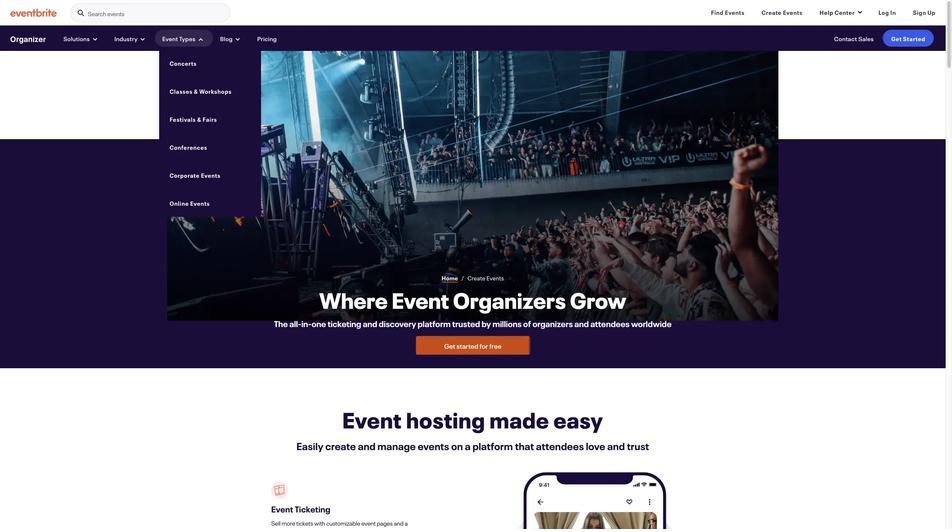 Task type: locate. For each thing, give the bounding box(es) containing it.
& left 'fairs' at the left top of the page
[[197, 114, 201, 123]]

solutions
[[63, 34, 90, 42]]

1 horizontal spatial on
[[451, 438, 463, 453]]

online events
[[170, 198, 210, 207]]

help center
[[820, 8, 855, 16]]

& inside the festivals & fairs link
[[197, 114, 201, 123]]

platform left that
[[473, 438, 513, 453]]

 image
[[271, 482, 288, 499]]

get started link
[[883, 30, 934, 47]]

1 vertical spatial platform
[[473, 438, 513, 453]]

&
[[194, 86, 198, 95], [197, 114, 201, 123]]

home
[[442, 273, 458, 282]]

events for corporate events
[[201, 170, 221, 179]]

event inside event ticketing sell more tickets with customizable event pages and a seamless checkout experience for attendees on
[[271, 502, 293, 515]]

and right pages
[[394, 518, 404, 527]]

started for get
[[903, 34, 925, 42]]

secondary organizer element
[[0, 25, 946, 217]]

1 horizontal spatial a
[[465, 438, 471, 453]]

blog
[[220, 34, 233, 42]]

classes & workshops link
[[170, 84, 251, 98]]

a right pages
[[405, 518, 408, 527]]

0 vertical spatial for
[[480, 341, 488, 351]]

0 vertical spatial on
[[451, 438, 463, 453]]

0 vertical spatial create
[[762, 8, 782, 16]]

2 vertical spatial attendees
[[359, 527, 386, 529]]

a
[[465, 438, 471, 453], [405, 518, 408, 527]]

event types
[[162, 34, 196, 42]]

0 horizontal spatial attendees
[[359, 527, 386, 529]]

organizers
[[533, 317, 573, 329]]

0 vertical spatial platform
[[418, 317, 451, 329]]

attendees
[[590, 317, 630, 329], [536, 438, 584, 453], [359, 527, 386, 529]]

concerts
[[170, 58, 197, 67]]

0 horizontal spatial started
[[457, 341, 478, 351]]

events left help
[[783, 8, 803, 16]]

for inside event ticketing sell more tickets with customizable event pages and a seamless checkout experience for attendees on
[[351, 527, 358, 529]]

events
[[107, 9, 124, 17], [418, 438, 449, 453]]

1 vertical spatial create
[[468, 273, 485, 282]]

events right corporate
[[201, 170, 221, 179]]

1 vertical spatial events
[[418, 438, 449, 453]]

event ticketing sell more tickets with customizable event pages and a seamless checkout experience for attendees on 
[[271, 502, 408, 529]]

sign
[[913, 8, 926, 16]]

a down hosting
[[465, 438, 471, 453]]

pricing link
[[254, 30, 280, 47]]

on down hosting
[[451, 438, 463, 453]]

1 horizontal spatial events
[[418, 438, 449, 453]]

a inside event ticketing sell more tickets with customizable event pages and a seamless checkout experience for attendees on
[[405, 518, 408, 527]]

event inside event hosting made easy easily create and manage events on a platform that attendees love and trust
[[342, 406, 402, 435]]

event left types
[[162, 34, 178, 42]]

1 vertical spatial for
[[351, 527, 358, 529]]

events right online
[[190, 198, 210, 207]]

1 vertical spatial &
[[197, 114, 201, 123]]

discovery
[[379, 317, 416, 329]]

events right find
[[725, 8, 745, 16]]

events down hosting
[[418, 438, 449, 453]]

platform
[[418, 317, 451, 329], [473, 438, 513, 453]]

fairs
[[203, 114, 217, 123]]

1 vertical spatial started
[[457, 341, 478, 351]]

started
[[903, 34, 925, 42], [457, 341, 478, 351]]

0 horizontal spatial on
[[387, 527, 393, 529]]

0 vertical spatial attendees
[[590, 317, 630, 329]]

sell
[[271, 518, 281, 527]]

event up the 'manage'
[[342, 406, 402, 435]]

a inside event hosting made easy easily create and manage events on a platform that attendees love and trust
[[465, 438, 471, 453]]

events right the search
[[107, 9, 124, 17]]

search
[[88, 9, 106, 17]]

event inside secondary organizer element
[[162, 34, 178, 42]]

started inside secondary organizer element
[[903, 34, 925, 42]]

contact sales
[[834, 34, 874, 42]]

get started
[[891, 34, 925, 42]]

0 horizontal spatial platform
[[418, 317, 451, 329]]

1 horizontal spatial for
[[480, 341, 488, 351]]

1 horizontal spatial started
[[903, 34, 925, 42]]

1 vertical spatial attendees
[[536, 438, 584, 453]]

find
[[711, 8, 724, 16]]

events
[[725, 8, 745, 16], [783, 8, 803, 16], [201, 170, 221, 179], [190, 198, 210, 207], [486, 273, 504, 282]]

attendees down easy
[[536, 438, 584, 453]]

event for hosting
[[342, 406, 402, 435]]

for
[[480, 341, 488, 351], [351, 527, 358, 529]]

that
[[515, 438, 534, 453]]

submenu element
[[159, 49, 261, 217]]

conferences
[[170, 142, 207, 151]]

event hosting made easy easily create and manage events on a platform that attendees love and trust
[[297, 406, 649, 453]]

attendees inside event hosting made easy easily create and manage events on a platform that attendees love and trust
[[536, 438, 584, 453]]

started inside button
[[457, 341, 478, 351]]

home / create events where event organizers grow the all-in-one ticketing and discovery platform trusted by millions of organizers and attendees worldwide
[[274, 273, 672, 329]]

attendees down grow
[[590, 317, 630, 329]]

phone showing an event listing page of eventbrite. the event is about a pizza making class, and there is a woman making a pizza. image
[[467, 470, 722, 529]]

events inside "online events" link
[[190, 198, 210, 207]]

0 vertical spatial a
[[465, 438, 471, 453]]

event for types
[[162, 34, 178, 42]]

events for create events
[[783, 8, 803, 16]]

on right the event
[[387, 527, 393, 529]]

organizer
[[10, 33, 46, 44]]

search events
[[88, 9, 124, 17]]

1 vertical spatial a
[[405, 518, 408, 527]]

easy
[[554, 406, 603, 435]]

& right classes
[[194, 86, 198, 95]]

0 horizontal spatial a
[[405, 518, 408, 527]]

for left the event
[[351, 527, 358, 529]]

contact sales link
[[831, 30, 877, 47]]

sign up
[[913, 8, 935, 16]]

get started for free link
[[416, 336, 530, 355]]

checkout
[[296, 527, 320, 529]]

love
[[586, 438, 605, 453]]

and inside event ticketing sell more tickets with customizable event pages and a seamless checkout experience for attendees on
[[394, 518, 404, 527]]

platform inside home / create events where event organizers grow the all-in-one ticketing and discovery platform trusted by millions of organizers and attendees worldwide
[[418, 317, 451, 329]]

2 horizontal spatial attendees
[[590, 317, 630, 329]]

ticketing
[[328, 317, 361, 329]]

pages
[[377, 518, 393, 527]]

worldwide
[[631, 317, 672, 329]]

events inside create events link
[[783, 8, 803, 16]]

event up more in the left of the page
[[271, 502, 293, 515]]

attendees right experience
[[359, 527, 386, 529]]

events inside corporate events link
[[201, 170, 221, 179]]

& inside the classes & workshops link
[[194, 86, 198, 95]]

of
[[523, 317, 531, 329]]

log in link
[[872, 3, 903, 20]]

made
[[490, 406, 549, 435]]

where
[[319, 286, 388, 315]]

events inside find events link
[[725, 8, 745, 16]]

trust
[[627, 438, 649, 453]]

1 horizontal spatial platform
[[473, 438, 513, 453]]

event up "discovery" at bottom
[[392, 286, 449, 315]]

organizers
[[453, 286, 566, 315]]

event inside home / create events where event organizers grow the all-in-one ticketing and discovery platform trusted by millions of organizers and attendees worldwide
[[392, 286, 449, 315]]

industry
[[114, 34, 138, 42]]

all-
[[289, 317, 301, 329]]

workshops
[[199, 86, 232, 95]]

with
[[314, 518, 325, 527]]

0 vertical spatial events
[[107, 9, 124, 17]]

festivals
[[170, 114, 196, 123]]

event
[[162, 34, 178, 42], [392, 286, 449, 315], [342, 406, 402, 435], [271, 502, 293, 515]]

on
[[451, 438, 463, 453], [387, 527, 393, 529]]

0 vertical spatial &
[[194, 86, 198, 95]]

started right the get
[[903, 34, 925, 42]]

0 vertical spatial started
[[903, 34, 925, 42]]

easily
[[297, 438, 323, 453]]

and
[[363, 317, 377, 329], [574, 317, 589, 329], [358, 438, 376, 453], [607, 438, 625, 453], [394, 518, 404, 527]]

0 horizontal spatial for
[[351, 527, 358, 529]]

find events
[[711, 8, 745, 16]]

events for online events
[[190, 198, 210, 207]]

sign up link
[[906, 3, 942, 20]]

platform up get
[[418, 317, 451, 329]]

0 horizontal spatial create
[[468, 273, 485, 282]]

1 vertical spatial on
[[387, 527, 393, 529]]

1 horizontal spatial create
[[762, 8, 782, 16]]

festivals & fairs link
[[170, 112, 251, 126]]

on inside event ticketing sell more tickets with customizable event pages and a seamless checkout experience for attendees on
[[387, 527, 393, 529]]

get started for free button
[[416, 336, 530, 355]]

grow
[[570, 286, 626, 315]]

started right get
[[457, 341, 478, 351]]

1 horizontal spatial attendees
[[536, 438, 584, 453]]

create inside create events link
[[762, 8, 782, 16]]

0 horizontal spatial events
[[107, 9, 124, 17]]

events up organizers
[[486, 273, 504, 282]]

log in
[[879, 8, 896, 16]]

for left free
[[480, 341, 488, 351]]

corporate events
[[170, 170, 221, 179]]



Task type: describe. For each thing, give the bounding box(es) containing it.
millions
[[493, 317, 522, 329]]

events for find events
[[725, 8, 745, 16]]

in-
[[301, 317, 312, 329]]

and right "love"
[[607, 438, 625, 453]]

get
[[891, 34, 902, 42]]

up
[[927, 8, 935, 16]]

by
[[482, 317, 491, 329]]

for inside button
[[480, 341, 488, 351]]

manage
[[377, 438, 416, 453]]

attendees inside home / create events where event organizers grow the all-in-one ticketing and discovery platform trusted by millions of organizers and attendees worldwide
[[590, 317, 630, 329]]

center
[[835, 8, 855, 16]]

eventbrite image
[[10, 9, 57, 17]]

and right create
[[358, 438, 376, 453]]

more
[[282, 518, 295, 527]]

create events link
[[755, 3, 809, 20]]

one
[[312, 317, 326, 329]]

types
[[179, 34, 196, 42]]

events inside home / create events where event organizers grow the all-in-one ticketing and discovery platform trusted by millions of organizers and attendees worldwide
[[486, 273, 504, 282]]

festivals & fairs
[[170, 114, 217, 123]]

hosting
[[406, 406, 485, 435]]

online
[[170, 198, 189, 207]]

& for classes
[[194, 86, 198, 95]]

the
[[274, 317, 288, 329]]

create
[[325, 438, 356, 453]]

create inside home / create events where event organizers grow the all-in-one ticketing and discovery platform trusted by millions of organizers and attendees worldwide
[[468, 273, 485, 282]]

contact
[[834, 34, 857, 42]]

experience
[[321, 527, 350, 529]]

ticketing
[[295, 502, 330, 515]]

corporate
[[170, 170, 200, 179]]

seamless
[[271, 527, 295, 529]]

online events link
[[170, 196, 251, 210]]

/
[[461, 273, 464, 282]]

customizable
[[326, 518, 360, 527]]

get
[[444, 341, 455, 351]]

events inside event hosting made easy easily create and manage events on a platform that attendees love and trust
[[418, 438, 449, 453]]

create events
[[762, 8, 803, 16]]

get started for free
[[444, 341, 502, 351]]

event for ticketing
[[271, 502, 293, 515]]

on inside event hosting made easy easily create and manage events on a platform that attendees love and trust
[[451, 438, 463, 453]]

corporate events link
[[170, 168, 251, 182]]

help
[[820, 8, 833, 16]]

in
[[890, 8, 896, 16]]

pricing
[[257, 34, 277, 42]]

home link
[[442, 273, 458, 283]]

attendees inside event ticketing sell more tickets with customizable event pages and a seamless checkout experience for attendees on
[[359, 527, 386, 529]]

conferences link
[[170, 140, 251, 154]]

a for ticketing
[[405, 518, 408, 527]]

classes
[[170, 86, 192, 95]]

trusted
[[452, 317, 480, 329]]

find events link
[[704, 3, 751, 20]]

started for get
[[457, 341, 478, 351]]

tickets
[[296, 518, 313, 527]]

events inside button
[[107, 9, 124, 17]]

& for festivals
[[197, 114, 201, 123]]

classes & workshops
[[170, 86, 232, 95]]

event
[[361, 518, 376, 527]]

sales
[[858, 34, 874, 42]]

and right 'ticketing'
[[363, 317, 377, 329]]

platform inside event hosting made easy easily create and manage events on a platform that attendees love and trust
[[473, 438, 513, 453]]

search events button
[[70, 3, 230, 22]]

concerts link
[[170, 56, 251, 70]]

free
[[489, 341, 502, 351]]

a for hosting
[[465, 438, 471, 453]]

and down grow
[[574, 317, 589, 329]]

log
[[879, 8, 889, 16]]



Task type: vqa. For each thing, say whether or not it's contained in the screenshot.
seamless
yes



